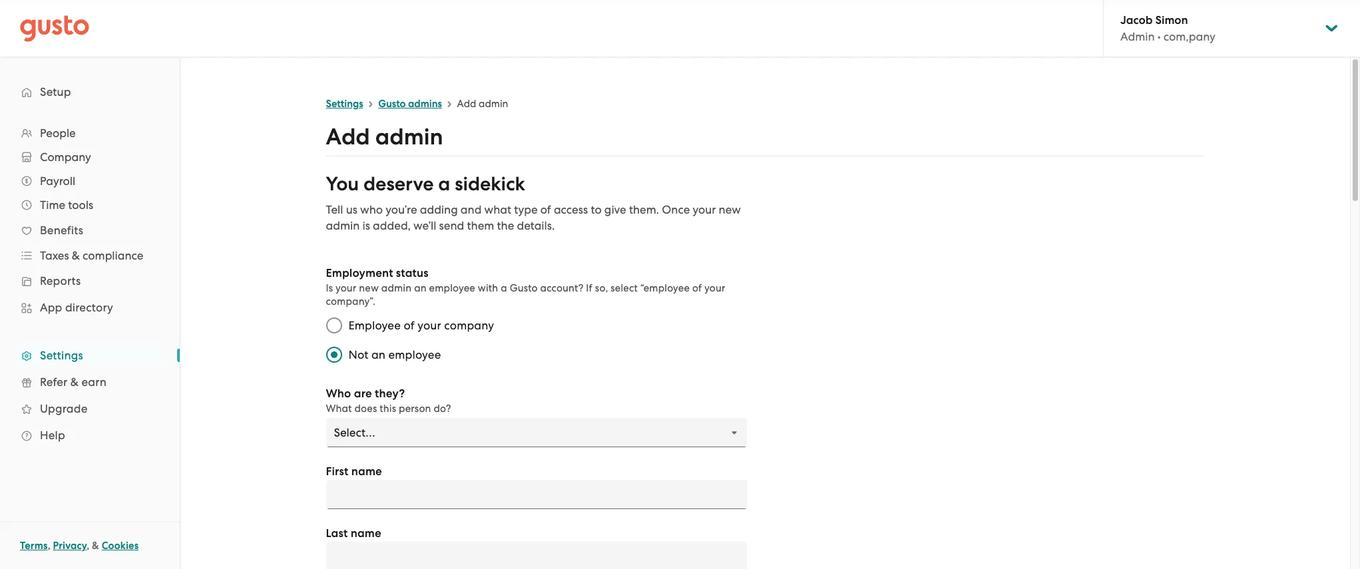 Task type: vqa. For each thing, say whether or not it's contained in the screenshot.
TERMS
yes



Task type: locate. For each thing, give the bounding box(es) containing it.
name right first
[[351, 465, 382, 479]]

, left cookies button at the bottom left
[[87, 540, 89, 552]]

0 vertical spatial add
[[457, 98, 476, 110]]

settings link left gusto admins 'link'
[[326, 98, 363, 110]]

name right last
[[351, 527, 381, 541]]

your left company
[[418, 319, 441, 332]]

of right the "employee
[[693, 282, 702, 294]]

setup
[[40, 85, 71, 99]]

name for first name
[[351, 465, 382, 479]]

reports
[[40, 274, 81, 288]]

and
[[461, 203, 482, 216]]

a
[[438, 172, 450, 196], [501, 282, 507, 294]]

employment status is your new admin an employee with a gusto account? if so, select "employee of your company".
[[326, 266, 726, 308]]

employee
[[429, 282, 475, 294], [389, 348, 441, 362]]

1 vertical spatial gusto
[[510, 282, 538, 294]]

upgrade link
[[13, 397, 166, 421]]

people button
[[13, 121, 166, 145]]

,
[[48, 540, 50, 552], [87, 540, 89, 552]]

new
[[719, 203, 741, 216], [359, 282, 379, 294]]

employee
[[349, 319, 401, 332]]

this
[[380, 403, 396, 415]]

2 , from the left
[[87, 540, 89, 552]]

&
[[72, 249, 80, 262], [70, 376, 79, 389], [92, 540, 99, 552]]

admin
[[479, 98, 508, 110], [375, 123, 443, 151], [326, 219, 360, 232], [381, 282, 412, 294]]

a inside employment status is your new admin an employee with a gusto account? if so, select "employee of your company".
[[501, 282, 507, 294]]

new right once at top
[[719, 203, 741, 216]]

your right once at top
[[693, 203, 716, 216]]

settings up the refer
[[40, 349, 83, 362]]

1 horizontal spatial add
[[457, 98, 476, 110]]

employee inside employment status is your new admin an employee with a gusto account? if so, select "employee of your company".
[[429, 282, 475, 294]]

employee of your company
[[349, 319, 494, 332]]

person
[[399, 403, 431, 415]]

terms , privacy , & cookies
[[20, 540, 139, 552]]

employee down employee of your company
[[389, 348, 441, 362]]

0 horizontal spatial settings
[[40, 349, 83, 362]]

what
[[485, 203, 511, 216]]

employee left with
[[429, 282, 475, 294]]

of
[[541, 203, 551, 216], [693, 282, 702, 294], [404, 319, 415, 332]]

settings link up refer & earn link
[[13, 344, 166, 368]]

0 vertical spatial new
[[719, 203, 741, 216]]

us
[[346, 203, 358, 216]]

0 horizontal spatial an
[[372, 348, 386, 362]]

an down status
[[414, 282, 427, 294]]

0 vertical spatial settings
[[326, 98, 363, 110]]

gusto
[[378, 98, 406, 110], [510, 282, 538, 294]]

add admin right admins
[[457, 98, 508, 110]]

0 horizontal spatial settings link
[[13, 344, 166, 368]]

0 horizontal spatial gusto
[[378, 98, 406, 110]]

0 vertical spatial employee
[[429, 282, 475, 294]]

upgrade
[[40, 402, 88, 416]]

you
[[326, 172, 359, 196]]

1 vertical spatial settings link
[[13, 344, 166, 368]]

select
[[611, 282, 638, 294]]

type
[[514, 203, 538, 216]]

jacob
[[1121, 13, 1153, 27]]

is
[[363, 219, 370, 232]]

cookies button
[[102, 538, 139, 554]]

app directory link
[[13, 296, 166, 320]]

new inside employment status is your new admin an employee with a gusto account? if so, select "employee of your company".
[[359, 282, 379, 294]]

help link
[[13, 424, 166, 448]]

settings link
[[326, 98, 363, 110], [13, 344, 166, 368]]

settings
[[326, 98, 363, 110], [40, 349, 83, 362]]

taxes & compliance
[[40, 249, 143, 262]]

add admin
[[457, 98, 508, 110], [326, 123, 443, 151]]

0 horizontal spatial add
[[326, 123, 370, 151]]

gusto left admins
[[378, 98, 406, 110]]

settings inside 'list'
[[40, 349, 83, 362]]

& left cookies button at the bottom left
[[92, 540, 99, 552]]

0 vertical spatial an
[[414, 282, 427, 294]]

1 horizontal spatial new
[[719, 203, 741, 216]]

not an employee
[[349, 348, 441, 362]]

1 horizontal spatial add admin
[[457, 98, 508, 110]]

1 vertical spatial &
[[70, 376, 79, 389]]

1 , from the left
[[48, 540, 50, 552]]

0 horizontal spatial a
[[438, 172, 450, 196]]

who
[[326, 387, 351, 401]]

gusto right with
[[510, 282, 538, 294]]

your right the "employee
[[705, 282, 726, 294]]

1 vertical spatial settings
[[40, 349, 83, 362]]

your
[[693, 203, 716, 216], [336, 282, 357, 294], [705, 282, 726, 294], [418, 319, 441, 332]]

tools
[[68, 198, 93, 212]]

home image
[[20, 15, 89, 42]]

0 vertical spatial of
[[541, 203, 551, 216]]

1 horizontal spatial settings link
[[326, 98, 363, 110]]

do?
[[434, 403, 451, 415]]

taxes & compliance button
[[13, 244, 166, 268]]

added,
[[373, 219, 411, 232]]

1 horizontal spatial gusto
[[510, 282, 538, 294]]

access
[[554, 203, 588, 216]]

list containing people
[[0, 121, 180, 449]]

an right not
[[372, 348, 386, 362]]

add admin down gusto admins
[[326, 123, 443, 151]]

a up adding
[[438, 172, 450, 196]]

you deserve a sidekick
[[326, 172, 525, 196]]

2 horizontal spatial of
[[693, 282, 702, 294]]

first
[[326, 465, 349, 479]]

privacy
[[53, 540, 87, 552]]

who are they? what does this person do?
[[326, 387, 451, 415]]

what
[[326, 403, 352, 415]]

admin inside 'tell us who you're adding and what type of access to give them. once your new admin is added, we'll send them the details.'
[[326, 219, 360, 232]]

company
[[40, 151, 91, 164]]

, left the privacy 'link'
[[48, 540, 50, 552]]

does
[[355, 403, 377, 415]]

of inside employment status is your new admin an employee with a gusto account? if so, select "employee of your company".
[[693, 282, 702, 294]]

new down "employment"
[[359, 282, 379, 294]]

time tools button
[[13, 193, 166, 217]]

1 vertical spatial name
[[351, 527, 381, 541]]

a right with
[[501, 282, 507, 294]]

company
[[444, 319, 494, 332]]

1 vertical spatial a
[[501, 282, 507, 294]]

to
[[591, 203, 602, 216]]

status
[[396, 266, 429, 280]]

0 vertical spatial &
[[72, 249, 80, 262]]

we'll
[[414, 219, 436, 232]]

& right taxes
[[72, 249, 80, 262]]

add up you
[[326, 123, 370, 151]]

1 horizontal spatial a
[[501, 282, 507, 294]]

list
[[0, 121, 180, 449]]

0 vertical spatial name
[[351, 465, 382, 479]]

admin
[[1121, 30, 1155, 43]]

1 vertical spatial new
[[359, 282, 379, 294]]

2 vertical spatial of
[[404, 319, 415, 332]]

1 horizontal spatial an
[[414, 282, 427, 294]]

add right admins
[[457, 98, 476, 110]]

tell
[[326, 203, 343, 216]]

0 horizontal spatial new
[[359, 282, 379, 294]]

0 vertical spatial add admin
[[457, 98, 508, 110]]

0 horizontal spatial of
[[404, 319, 415, 332]]

they?
[[375, 387, 405, 401]]

1 horizontal spatial ,
[[87, 540, 89, 552]]

benefits
[[40, 224, 83, 237]]

employment
[[326, 266, 393, 280]]

& inside dropdown button
[[72, 249, 80, 262]]

name
[[351, 465, 382, 479], [351, 527, 381, 541]]

1 vertical spatial of
[[693, 282, 702, 294]]

them
[[467, 219, 494, 232]]

gusto inside employment status is your new admin an employee with a gusto account? if so, select "employee of your company".
[[510, 282, 538, 294]]

settings left gusto admins 'link'
[[326, 98, 363, 110]]

0 horizontal spatial ,
[[48, 540, 50, 552]]

1 vertical spatial add admin
[[326, 123, 443, 151]]

account?
[[540, 282, 584, 294]]

0 vertical spatial gusto
[[378, 98, 406, 110]]

First name field
[[326, 480, 747, 509]]

jacob simon admin • com,pany
[[1121, 13, 1216, 43]]

& left earn
[[70, 376, 79, 389]]

1 horizontal spatial of
[[541, 203, 551, 216]]

an
[[414, 282, 427, 294], [372, 348, 386, 362]]

0 horizontal spatial add admin
[[326, 123, 443, 151]]

of up not an employee
[[404, 319, 415, 332]]

of up details. on the top left of page
[[541, 203, 551, 216]]



Task type: describe. For each thing, give the bounding box(es) containing it.
& for compliance
[[72, 249, 80, 262]]

not
[[349, 348, 369, 362]]

are
[[354, 387, 372, 401]]

refer & earn link
[[13, 370, 166, 394]]

com,pany
[[1164, 30, 1216, 43]]

1 vertical spatial add
[[326, 123, 370, 151]]

app directory
[[40, 301, 113, 314]]

terms
[[20, 540, 48, 552]]

refer & earn
[[40, 376, 107, 389]]

the
[[497, 219, 514, 232]]

reports link
[[13, 269, 166, 293]]

time
[[40, 198, 65, 212]]

first name
[[326, 465, 382, 479]]

cookies
[[102, 540, 139, 552]]

if
[[586, 282, 593, 294]]

adding
[[420, 203, 458, 216]]

privacy link
[[53, 540, 87, 552]]

company button
[[13, 145, 166, 169]]

setup link
[[13, 80, 166, 104]]

is
[[326, 282, 333, 294]]

Last name field
[[326, 542, 747, 569]]

details.
[[517, 219, 555, 232]]

payroll button
[[13, 169, 166, 193]]

app
[[40, 301, 62, 314]]

1 vertical spatial an
[[372, 348, 386, 362]]

with
[[478, 282, 498, 294]]

admin inside employment status is your new admin an employee with a gusto account? if so, select "employee of your company".
[[381, 282, 412, 294]]

people
[[40, 127, 76, 140]]

1 horizontal spatial settings
[[326, 98, 363, 110]]

directory
[[65, 301, 113, 314]]

gusto admins
[[378, 98, 442, 110]]

you're
[[386, 203, 417, 216]]

who
[[360, 203, 383, 216]]

time tools
[[40, 198, 93, 212]]

"employee
[[641, 282, 690, 294]]

taxes
[[40, 249, 69, 262]]

simon
[[1156, 13, 1189, 27]]

& for earn
[[70, 376, 79, 389]]

earn
[[82, 376, 107, 389]]

Not an employee radio
[[319, 340, 349, 370]]

gusto admins link
[[378, 98, 442, 110]]

last name
[[326, 527, 381, 541]]

0 vertical spatial settings link
[[326, 98, 363, 110]]

refer
[[40, 376, 68, 389]]

your up "company"."
[[336, 282, 357, 294]]

give
[[605, 203, 627, 216]]

terms link
[[20, 540, 48, 552]]

send
[[439, 219, 464, 232]]

gusto navigation element
[[0, 57, 180, 470]]

sidekick
[[455, 172, 525, 196]]

•
[[1158, 30, 1161, 43]]

payroll
[[40, 174, 75, 188]]

name for last name
[[351, 527, 381, 541]]

admins
[[408, 98, 442, 110]]

so,
[[595, 282, 608, 294]]

Employee of your company radio
[[319, 311, 349, 340]]

tell us who you're adding and what type of access to give them. once your new admin is added, we'll send them the details.
[[326, 203, 741, 232]]

1 vertical spatial employee
[[389, 348, 441, 362]]

company".
[[326, 296, 376, 308]]

deserve
[[364, 172, 434, 196]]

benefits link
[[13, 218, 166, 242]]

compliance
[[83, 249, 143, 262]]

0 vertical spatial a
[[438, 172, 450, 196]]

an inside employment status is your new admin an employee with a gusto account? if so, select "employee of your company".
[[414, 282, 427, 294]]

of inside 'tell us who you're adding and what type of access to give them. once your new admin is added, we'll send them the details.'
[[541, 203, 551, 216]]

new inside 'tell us who you're adding and what type of access to give them. once your new admin is added, we'll send them the details.'
[[719, 203, 741, 216]]

your inside 'tell us who you're adding and what type of access to give them. once your new admin is added, we'll send them the details.'
[[693, 203, 716, 216]]

help
[[40, 429, 65, 442]]

2 vertical spatial &
[[92, 540, 99, 552]]

them.
[[629, 203, 659, 216]]

once
[[662, 203, 690, 216]]

last
[[326, 527, 348, 541]]



